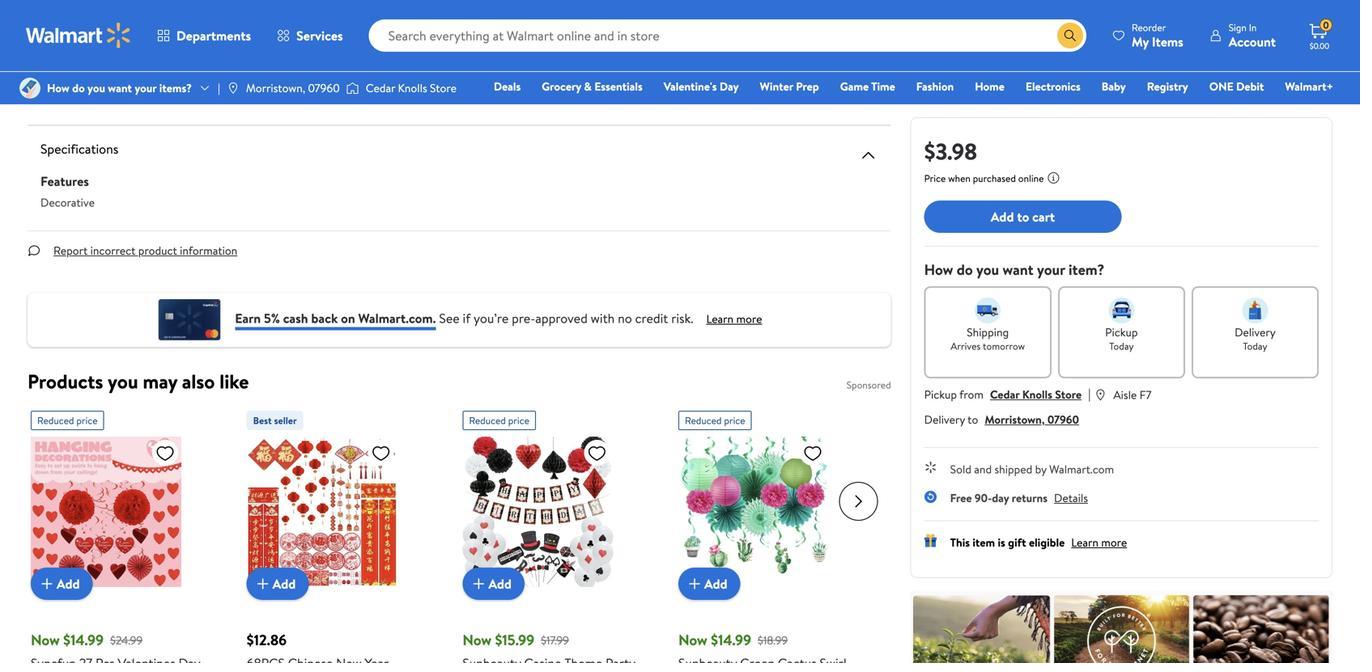 Task type: vqa. For each thing, say whether or not it's contained in the screenshot.
day at right
yes



Task type: describe. For each thing, give the bounding box(es) containing it.
0 vertical spatial 07960
[[308, 80, 340, 96]]

seller
[[274, 414, 297, 428]]

1 horizontal spatial morristown,
[[985, 412, 1045, 428]]

pre-
[[512, 310, 535, 328]]

price for now $15.99 $17.99
[[508, 414, 529, 428]]

item
[[973, 535, 995, 551]]

with
[[591, 310, 615, 328]]

parties,
[[278, 46, 314, 62]]

to down from
[[968, 412, 978, 428]]

game
[[840, 79, 869, 94]]

how do you want your items?
[[47, 80, 192, 96]]

reduced price for now $15.99 $17.99
[[469, 414, 529, 428]]

day inside the valentine's day link
[[720, 79, 739, 94]]

now for now $14.99 $18.99
[[679, 631, 708, 651]]

a
[[110, 32, 115, 48]]

now for now $14.99 $24.99
[[31, 631, 60, 651]]

add to cart image for reduced
[[469, 575, 489, 594]]

1 horizontal spatial valentine's
[[664, 79, 717, 94]]

how do you want your item?
[[924, 260, 1105, 280]]

want for item?
[[1003, 260, 1034, 280]]

sign in to add to favorites list, sunbeauty casino theme party decorations black and red party supplies with happy birthday banner balloons image
[[587, 444, 607, 464]]

to right aim
[[98, 89, 109, 104]]

decorations
[[349, 60, 407, 76]]

learn more button
[[1072, 535, 1127, 551]]

knolls inside pickup from cedar knolls store |
[[1022, 387, 1053, 403]]

syncfun 27 pcs valentines day party decorations, valentine banner, cutouts swirls garland, tissue fans & tissue poms for valentines day decor wedding party supplies image
[[31, 437, 181, 588]]

do for how do you want your item?
[[957, 260, 973, 280]]

the right out on the left top
[[113, 60, 129, 76]]

store inside pickup from cedar knolls store |
[[1055, 387, 1082, 403]]

your for how do you want your items?
[[135, 80, 157, 96]]

you up "intent image for shipping"
[[977, 260, 999, 280]]

0 vertical spatial learn
[[706, 311, 734, 327]]

cart
[[1033, 208, 1055, 226]]

specifications image
[[859, 146, 878, 165]]

doorway,
[[118, 32, 162, 48]]

now $15.99 $17.99
[[463, 631, 569, 651]]

$17.99
[[541, 633, 569, 649]]

use
[[230, 18, 247, 34]]

refreshment
[[330, 32, 391, 48]]

from
[[960, 387, 984, 403]]

1 horizontal spatial product
[[205, 89, 245, 104]]

electronics
[[1026, 79, 1081, 94]]

sold
[[950, 462, 972, 478]]

easy
[[178, 4, 199, 19]]

pickup today
[[1105, 325, 1138, 353]]

time
[[871, 79, 895, 94]]

you left may
[[108, 368, 138, 396]]

capitalone image
[[156, 300, 222, 341]]

to right addition
[[133, 46, 144, 62]]

$24.99
[[110, 633, 143, 649]]

learn more
[[706, 311, 762, 327]]

you down out on the left top
[[87, 80, 105, 96]]

deals link
[[487, 78, 528, 95]]

deals
[[494, 79, 521, 94]]

your inside included string makes it easy to hang almost anywhere hang it up in your home, office, or use it to decorate valentine party hang it in a doorway, on the wall, or on the front of the refreshment table great addition to celebrations, bachelorette parties, and valentine's day gatherings check out the entire way to celebrate collection for more decorations and accessories
[[125, 18, 147, 34]]

party
[[367, 18, 393, 34]]

morristown, 07960
[[246, 80, 340, 96]]

day inside included string makes it easy to hang almost anywhere hang it up in your home, office, or use it to decorate valentine party hang it in a doorway, on the wall, or on the front of the refreshment table great addition to celebrations, bachelorette parties, and valentine's day gatherings check out the entire way to celebrate collection for more decorations and accessories
[[392, 46, 411, 62]]

4 product group from the left
[[679, 405, 872, 664]]

decorate
[[272, 18, 316, 34]]

1 hang from the top
[[60, 18, 86, 34]]

Walmart Site-Wide search field
[[369, 19, 1087, 52]]

electronics link
[[1019, 78, 1088, 95]]

accurate
[[160, 89, 203, 104]]

f7
[[1140, 387, 1152, 403]]

1 vertical spatial see
[[439, 310, 460, 328]]

entire
[[132, 60, 161, 76]]

intent image for delivery image
[[1243, 298, 1268, 324]]

$14.99 for now $14.99 $18.99
[[711, 631, 751, 651]]

add up $12.86
[[273, 576, 296, 593]]

2 add button from the left
[[247, 568, 309, 601]]

incorrect
[[90, 243, 136, 259]]

information.
[[247, 89, 308, 104]]

details button
[[1054, 491, 1088, 507]]

sunbeauty green cactus swirl paper lanterns paper fans kit for hawaiian party birthday hanging decor image
[[679, 437, 829, 588]]

check
[[60, 60, 91, 76]]

to inside button
[[1017, 208, 1029, 226]]

items?
[[159, 80, 192, 96]]

reduced for now $14.99 $24.99
[[37, 414, 74, 428]]

disclaimer
[[799, 89, 848, 104]]

1 horizontal spatial 07960
[[1048, 412, 1079, 428]]

sign in to add to favorites list, sunbeauty green cactus swirl paper lanterns paper fans kit for hawaiian party birthday hanging decor image
[[803, 444, 823, 464]]

products you may also like
[[28, 368, 249, 396]]

suppliers
[[388, 89, 432, 104]]

game time
[[840, 79, 895, 94]]

1 horizontal spatial in
[[113, 18, 122, 34]]

here,
[[595, 89, 620, 104]]

reduced price for now $14.99 $18.99
[[685, 414, 745, 428]]

0 vertical spatial see
[[759, 89, 777, 104]]

when
[[948, 172, 971, 185]]

pickup from cedar knolls store |
[[924, 385, 1091, 403]]

is
[[998, 535, 1006, 551]]

sponsored
[[847, 379, 891, 392]]

 image for morristown,
[[227, 82, 240, 95]]

approved
[[535, 310, 588, 328]]

1 horizontal spatial learn
[[1072, 535, 1099, 551]]

or left use at top
[[217, 18, 227, 34]]

verified
[[704, 89, 742, 104]]

capital one  earn 5% cash back on walmart.com. see if you're pre-approved with no credit risk. learn more element
[[706, 311, 762, 328]]

online
[[1018, 172, 1044, 185]]

arrives
[[951, 340, 981, 353]]

Search search field
[[369, 19, 1087, 52]]

products
[[28, 368, 103, 396]]

home
[[975, 79, 1005, 94]]

walmart+
[[1285, 79, 1334, 94]]

up
[[98, 18, 110, 34]]

earn
[[235, 310, 261, 328]]

sign in to add to favorites list, 68pcs chinese new year decoration 2024, lunar dragon red paper-cuts lanterns envelopes hongbao spring festival couplets chinese knotting image
[[371, 444, 391, 464]]

of
[[298, 32, 309, 48]]

today for pickup
[[1110, 340, 1134, 353]]

grocery
[[542, 79, 581, 94]]

add for now $15.99 $17.99
[[489, 576, 512, 593]]

debit
[[1237, 79, 1264, 94]]

features decorative
[[40, 172, 95, 211]]

the left front
[[251, 32, 268, 48]]

reduced for now $15.99 $17.99
[[469, 414, 506, 428]]

by
[[1035, 462, 1047, 478]]

0 horizontal spatial cedar
[[366, 80, 395, 96]]

services
[[296, 27, 343, 45]]

more inside included string makes it easy to hang almost anywhere hang it up in your home, office, or use it to decorate valentine party hang it in a doorway, on the wall, or on the front of the refreshment table great addition to celebrations, bachelorette parties, and valentine's day gatherings check out the entire way to celebrate collection for more decorations and accessories
[[320, 60, 346, 76]]

may
[[143, 368, 177, 396]]

how for how do you want your items?
[[47, 80, 69, 96]]

have
[[660, 89, 682, 104]]

reduced for now $14.99 $18.99
[[685, 414, 722, 428]]

what
[[529, 89, 552, 104]]

information
[[180, 243, 237, 259]]

earn 5% cash back on walmart.com. see if you're pre-approved with no credit risk.
[[235, 310, 694, 328]]

to
[[187, 60, 198, 76]]

aisle
[[1114, 387, 1137, 403]]

best
[[253, 414, 272, 428]]

0 horizontal spatial knolls
[[398, 80, 427, 96]]

and down 'services'
[[316, 46, 334, 62]]

add to cart image for now $14.99 $24.99
[[37, 575, 57, 594]]

report
[[53, 243, 88, 259]]

aim
[[78, 89, 96, 104]]

eligible
[[1029, 535, 1065, 551]]

add for now $14.99 $24.99
[[57, 576, 80, 593]]

details
[[1054, 491, 1088, 507]]

$12.86
[[247, 631, 287, 651]]

grocery & essentials
[[542, 79, 643, 94]]

add inside add to cart button
[[991, 208, 1014, 226]]

add to cart image for now $14.99 $18.99
[[685, 575, 704, 594]]



Task type: locate. For each thing, give the bounding box(es) containing it.
reduced
[[37, 414, 74, 428], [469, 414, 506, 428], [685, 414, 722, 428]]

table
[[394, 32, 418, 48]]

out
[[94, 60, 110, 76]]

next slide for products you may also like list image
[[839, 483, 878, 521]]

1 horizontal spatial see
[[759, 89, 777, 104]]

0 vertical spatial delivery
[[1235, 325, 1276, 341]]

hang up check
[[60, 32, 86, 48]]

add up now $14.99 $18.99
[[704, 576, 728, 593]]

2 reduced price from the left
[[469, 414, 529, 428]]

more right 'eligible'
[[1101, 535, 1127, 551]]

2 vertical spatial more
[[1101, 535, 1127, 551]]

shipping arrives tomorrow
[[951, 325, 1025, 353]]

0 horizontal spatial how
[[47, 80, 69, 96]]

0 horizontal spatial pickup
[[924, 387, 957, 403]]

1 vertical spatial day
[[720, 79, 739, 94]]

1 horizontal spatial add to cart image
[[469, 575, 489, 594]]

essentials
[[595, 79, 643, 94]]

1 add button from the left
[[31, 568, 93, 601]]

4 add button from the left
[[679, 568, 741, 601]]

see right it.
[[759, 89, 777, 104]]

search icon image
[[1064, 29, 1077, 42]]

2 reduced from the left
[[469, 414, 506, 428]]

and left we
[[623, 89, 640, 104]]

cedar knolls store button
[[990, 387, 1082, 403]]

your left item?
[[1037, 260, 1065, 280]]

1 vertical spatial product
[[138, 243, 177, 259]]

1 vertical spatial your
[[135, 80, 157, 96]]

0 vertical spatial morristown,
[[246, 80, 305, 96]]

sunbeauty casino theme party decorations black and red party supplies with happy birthday banner balloons image
[[463, 437, 613, 588]]

to right easy
[[202, 4, 213, 19]]

3 add button from the left
[[463, 568, 525, 601]]

product group containing $12.86
[[247, 405, 440, 664]]

you right show
[[140, 89, 157, 104]]

1 vertical spatial |
[[1088, 385, 1091, 403]]

0 horizontal spatial add to cart image
[[253, 575, 273, 594]]

how for how do you want your item?
[[924, 260, 953, 280]]

add down purchased
[[991, 208, 1014, 226]]

1 horizontal spatial |
[[1088, 385, 1091, 403]]

do up shipping
[[957, 260, 973, 280]]

0 horizontal spatial morristown,
[[246, 80, 305, 96]]

credit
[[635, 310, 668, 328]]

valentine's
[[337, 46, 389, 62], [664, 79, 717, 94]]

add to cart image
[[253, 575, 273, 594], [469, 575, 489, 594]]

 image down decorations
[[346, 80, 359, 96]]

game time link
[[833, 78, 903, 95]]

0 horizontal spatial delivery
[[924, 412, 965, 428]]

walmart.com.
[[358, 310, 436, 328]]

3 now from the left
[[679, 631, 708, 651]]

intent image for shipping image
[[975, 298, 1001, 324]]

cedar down decorations
[[366, 80, 395, 96]]

in left a on the left
[[98, 32, 107, 48]]

in right up
[[113, 18, 122, 34]]

1 vertical spatial want
[[1003, 260, 1034, 280]]

registry
[[1147, 79, 1189, 94]]

price for now $14.99 $18.99
[[724, 414, 745, 428]]

store up morristown, 07960 'button'
[[1055, 387, 1082, 403]]

2 vertical spatial your
[[1037, 260, 1065, 280]]

3 reduced from the left
[[685, 414, 722, 428]]

2 horizontal spatial reduced
[[685, 414, 722, 428]]

legal information image
[[1047, 172, 1060, 185]]

not
[[685, 89, 702, 104]]

anywhere
[[277, 4, 324, 19]]

now
[[31, 631, 60, 651], [463, 631, 492, 651], [679, 631, 708, 651]]

2 today from the left
[[1243, 340, 1268, 353]]

grocery & essentials link
[[535, 78, 650, 95]]

string
[[104, 4, 133, 19]]

delivery to morristown, 07960
[[924, 412, 1079, 428]]

1 price from the left
[[76, 414, 98, 428]]

2 horizontal spatial now
[[679, 631, 708, 651]]

delivery for to
[[924, 412, 965, 428]]

and right sold at the right bottom of page
[[974, 462, 992, 478]]

valentine's inside included string makes it easy to hang almost anywhere hang it up in your home, office, or use it to decorate valentine party hang it in a doorway, on the wall, or on the front of the refreshment table great addition to celebrations, bachelorette parties, and valentine's day gatherings check out the entire way to celebrate collection for more decorations and accessories
[[337, 46, 389, 62]]

decorative
[[40, 195, 95, 211]]

add to cart image up now $15.99 $17.99 on the bottom left of the page
[[469, 575, 489, 594]]

features
[[40, 172, 89, 190]]

your for how do you want your item?
[[1037, 260, 1065, 280]]

0 vertical spatial store
[[430, 80, 457, 96]]

add to cart image up now $14.99 $18.99
[[685, 575, 704, 594]]

add button up $12.86
[[247, 568, 309, 601]]

1 horizontal spatial delivery
[[1235, 325, 1276, 341]]

0 horizontal spatial  image
[[19, 78, 40, 99]]

makes
[[135, 4, 166, 19]]

1 horizontal spatial cedar
[[990, 387, 1020, 403]]

 image
[[19, 78, 40, 99], [346, 80, 359, 96], [227, 82, 240, 95]]

1 horizontal spatial now
[[463, 631, 492, 651]]

1 horizontal spatial price
[[508, 414, 529, 428]]

0 vertical spatial want
[[108, 80, 132, 96]]

 image left we at the left
[[19, 78, 40, 99]]

best seller
[[253, 414, 297, 428]]

valentine's day link
[[656, 78, 746, 95]]

0 horizontal spatial want
[[108, 80, 132, 96]]

departments
[[177, 27, 251, 45]]

1 horizontal spatial how
[[924, 260, 953, 280]]

3 price from the left
[[724, 414, 745, 428]]

shipped
[[995, 462, 1033, 478]]

see left if
[[439, 310, 460, 328]]

reorder
[[1132, 21, 1166, 34]]

today inside delivery today
[[1243, 340, 1268, 353]]

07960 down the for
[[308, 80, 340, 96]]

0 vertical spatial cedar
[[366, 80, 395, 96]]

1 vertical spatial 07960
[[1048, 412, 1079, 428]]

add to cart image
[[37, 575, 57, 594], [685, 575, 704, 594]]

day left it.
[[720, 79, 739, 94]]

1 horizontal spatial reduced price
[[469, 414, 529, 428]]

more right risk.
[[736, 311, 762, 327]]

like
[[220, 368, 249, 396]]

on right back
[[341, 310, 355, 328]]

2 product group from the left
[[247, 405, 440, 664]]

0 horizontal spatial reduced
[[37, 414, 74, 428]]

sign in to add to favorites list, syncfun 27 pcs valentines day party decorations, valentine banner, cutouts swirls garland, tissue fans & tissue poms for valentines day decor wedding party supplies image
[[155, 444, 175, 464]]

1 add to cart image from the left
[[253, 575, 273, 594]]

now for now $15.99 $17.99
[[463, 631, 492, 651]]

reduced price for now $14.99 $24.99
[[37, 414, 98, 428]]

and left others
[[434, 89, 452, 104]]

others
[[455, 89, 486, 104]]

product group containing now $15.99
[[463, 405, 656, 664]]

0 horizontal spatial valentine's
[[337, 46, 389, 62]]

cedar knolls store
[[366, 80, 457, 96]]

pickup down intent image for pickup
[[1105, 325, 1138, 341]]

delivery down from
[[924, 412, 965, 428]]

add up now $14.99 $24.99
[[57, 576, 80, 593]]

no
[[618, 310, 632, 328]]

1 vertical spatial morristown,
[[985, 412, 1045, 428]]

almost
[[242, 4, 274, 19]]

0 horizontal spatial today
[[1110, 340, 1134, 353]]

2 add to cart image from the left
[[685, 575, 704, 594]]

0 horizontal spatial |
[[218, 80, 220, 96]]

want down add to cart button
[[1003, 260, 1034, 280]]

0 vertical spatial pickup
[[1105, 325, 1138, 341]]

product
[[205, 89, 245, 104], [138, 243, 177, 259]]

want
[[108, 80, 132, 96], [1003, 260, 1034, 280]]

your right a on the left
[[125, 18, 147, 34]]

$14.99 left $24.99
[[63, 631, 104, 651]]

0 vertical spatial your
[[125, 18, 147, 34]]

learn right risk.
[[706, 311, 734, 327]]

0 horizontal spatial in
[[98, 32, 107, 48]]

on
[[165, 32, 177, 48], [236, 32, 249, 48], [341, 310, 355, 328]]

one debit
[[1210, 79, 1264, 94]]

1 vertical spatial do
[[957, 260, 973, 280]]

1 horizontal spatial pickup
[[1105, 325, 1138, 341]]

see
[[759, 89, 777, 104], [439, 310, 460, 328]]

1 horizontal spatial do
[[957, 260, 973, 280]]

hang
[[215, 4, 239, 19]]

1 vertical spatial how
[[924, 260, 953, 280]]

0
[[1323, 18, 1329, 32]]

1 horizontal spatial today
[[1243, 340, 1268, 353]]

add to cart image up $12.86
[[253, 575, 273, 594]]

1 horizontal spatial reduced
[[469, 414, 506, 428]]

| down celebrate
[[218, 80, 220, 96]]

0 horizontal spatial day
[[392, 46, 411, 62]]

 image for how
[[19, 78, 40, 99]]

price
[[924, 172, 946, 185]]

0 horizontal spatial learn
[[706, 311, 734, 327]]

1 horizontal spatial add to cart image
[[685, 575, 704, 594]]

2 add to cart image from the left
[[469, 575, 489, 594]]

2 price from the left
[[508, 414, 529, 428]]

1 today from the left
[[1110, 340, 1134, 353]]

or right wall,
[[223, 32, 234, 48]]

knolls down decorations
[[398, 80, 427, 96]]

winter prep link
[[753, 78, 827, 95]]

2 $14.99 from the left
[[711, 631, 751, 651]]

1 $14.99 from the left
[[63, 631, 104, 651]]

returns
[[1012, 491, 1048, 507]]

valentine's day
[[664, 79, 739, 94]]

cash
[[283, 310, 308, 328]]

price for now $14.99 $24.99
[[76, 414, 98, 428]]

today for delivery
[[1243, 340, 1268, 353]]

want down out on the left top
[[108, 80, 132, 96]]

product group
[[31, 405, 224, 664], [247, 405, 440, 664], [463, 405, 656, 664], [679, 405, 872, 664]]

0 vertical spatial knolls
[[398, 80, 427, 96]]

07960 down cedar knolls store button
[[1048, 412, 1079, 428]]

add to cart image up now $14.99 $24.99
[[37, 575, 57, 594]]

to left front
[[259, 18, 269, 34]]

2 now from the left
[[463, 631, 492, 651]]

morristown, down pickup from cedar knolls store |
[[985, 412, 1045, 428]]

1 horizontal spatial store
[[1055, 387, 1082, 403]]

1 reduced from the left
[[37, 414, 74, 428]]

valentine
[[319, 18, 365, 34]]

celebrations,
[[146, 46, 209, 62]]

1 reduced price from the left
[[37, 414, 98, 428]]

0 horizontal spatial do
[[72, 80, 85, 96]]

1 vertical spatial delivery
[[924, 412, 965, 428]]

gift
[[1008, 535, 1026, 551]]

intent image for pickup image
[[1109, 298, 1135, 324]]

more right the for
[[320, 60, 346, 76]]

do for how do you want your items?
[[72, 80, 85, 96]]

it.
[[744, 89, 754, 104]]

learn right 'eligible'
[[1072, 535, 1099, 551]]

product right 'incorrect'
[[138, 243, 177, 259]]

winter
[[760, 79, 793, 94]]

walmart image
[[26, 23, 131, 49]]

want for items?
[[108, 80, 132, 96]]

to left cart
[[1017, 208, 1029, 226]]

$14.99 left $18.99
[[711, 631, 751, 651]]

today down intent image for delivery
[[1243, 340, 1268, 353]]

| left aisle
[[1088, 385, 1091, 403]]

1 horizontal spatial  image
[[227, 82, 240, 95]]

see our disclaimer button
[[759, 89, 848, 104]]

1 vertical spatial learn
[[1072, 535, 1099, 551]]

0 horizontal spatial reduced price
[[37, 414, 98, 428]]

1 horizontal spatial knolls
[[1022, 387, 1053, 403]]

pickup for pickup from cedar knolls store |
[[924, 387, 957, 403]]

$3.98
[[924, 136, 977, 167]]

your
[[125, 18, 147, 34], [135, 80, 157, 96], [1037, 260, 1065, 280]]

this item is gift eligible learn more
[[950, 535, 1127, 551]]

cedar inside pickup from cedar knolls store |
[[990, 387, 1020, 403]]

it
[[169, 4, 175, 19], [89, 18, 96, 34], [249, 18, 256, 34], [89, 32, 96, 48]]

prep
[[796, 79, 819, 94]]

0 horizontal spatial product
[[138, 243, 177, 259]]

the right the of
[[311, 32, 328, 48]]

today inside pickup today
[[1110, 340, 1134, 353]]

services button
[[264, 16, 356, 55]]

1 vertical spatial knolls
[[1022, 387, 1053, 403]]

knolls up morristown, 07960 'button'
[[1022, 387, 1053, 403]]

0 horizontal spatial now
[[31, 631, 60, 651]]

the left wall,
[[180, 32, 196, 48]]

0 vertical spatial |
[[218, 80, 220, 96]]

1 horizontal spatial on
[[236, 32, 249, 48]]

1 horizontal spatial more
[[736, 311, 762, 327]]

68pcs chinese new year decoration 2024, lunar dragon red paper-cuts lanterns envelopes hongbao spring festival couplets chinese knotting image
[[247, 437, 397, 588]]

on up way
[[165, 32, 177, 48]]

1 vertical spatial more
[[736, 311, 762, 327]]

2 hang from the top
[[60, 32, 86, 48]]

sign in account
[[1229, 21, 1276, 51]]

1 vertical spatial pickup
[[924, 387, 957, 403]]

3 product group from the left
[[463, 405, 656, 664]]

product inside button
[[138, 243, 177, 259]]

day
[[992, 491, 1009, 507]]

gifting made easy image
[[924, 535, 937, 548]]

0 horizontal spatial $14.99
[[63, 631, 104, 651]]

you left "see"
[[555, 89, 573, 104]]

risk.
[[671, 310, 694, 328]]

$14.99
[[63, 631, 104, 651], [711, 631, 751, 651]]

07960
[[308, 80, 340, 96], [1048, 412, 1079, 428]]

day down the party
[[392, 46, 411, 62]]

 image for cedar
[[346, 80, 359, 96]]

add button for now $15.99 $17.99
[[463, 568, 525, 601]]

0 vertical spatial product
[[205, 89, 245, 104]]

0 horizontal spatial price
[[76, 414, 98, 428]]

add button for now $14.99 $18.99
[[679, 568, 741, 601]]

addition
[[91, 46, 130, 62]]

item?
[[1069, 260, 1105, 280]]

add button up now $14.99 $24.99
[[31, 568, 93, 601]]

1 add to cart image from the left
[[37, 575, 57, 594]]

delivery down intent image for delivery
[[1235, 325, 1276, 341]]

1 vertical spatial store
[[1055, 387, 1082, 403]]

0 vertical spatial do
[[72, 80, 85, 96]]

add to cart image for best
[[253, 575, 273, 594]]

add button up now $14.99 $18.99
[[679, 568, 741, 601]]

product down celebrate
[[205, 89, 245, 104]]

0 horizontal spatial 07960
[[308, 80, 340, 96]]

see
[[576, 89, 592, 104]]

1 now from the left
[[31, 631, 60, 651]]

fashion link
[[909, 78, 961, 95]]

1 horizontal spatial day
[[720, 79, 739, 94]]

0 vertical spatial how
[[47, 80, 69, 96]]

today
[[1110, 340, 1134, 353], [1243, 340, 1268, 353]]

 image down celebrate
[[227, 82, 240, 95]]

you
[[87, 80, 105, 96], [140, 89, 157, 104], [555, 89, 573, 104], [977, 260, 999, 280], [108, 368, 138, 396]]

pickup for pickup today
[[1105, 325, 1138, 341]]

report incorrect product information
[[53, 243, 237, 259]]

2 horizontal spatial reduced price
[[685, 414, 745, 428]]

today down intent image for pickup
[[1110, 340, 1134, 353]]

or
[[217, 18, 227, 34], [223, 32, 234, 48]]

1 vertical spatial cedar
[[990, 387, 1020, 403]]

walmart.com
[[1050, 462, 1114, 478]]

2 horizontal spatial  image
[[346, 80, 359, 96]]

1 horizontal spatial want
[[1003, 260, 1034, 280]]

morristown, down the collection
[[246, 80, 305, 96]]

cedar up delivery to morristown, 07960
[[990, 387, 1020, 403]]

delivery for today
[[1235, 325, 1276, 341]]

sign
[[1229, 21, 1247, 34]]

pickup left from
[[924, 387, 957, 403]]

add for now $14.99 $18.99
[[704, 576, 728, 593]]

1 horizontal spatial $14.99
[[711, 631, 751, 651]]

wall,
[[199, 32, 220, 48]]

add button for now $14.99 $24.99
[[31, 568, 93, 601]]

$14.99 for now $14.99 $24.99
[[63, 631, 104, 651]]

0 vertical spatial valentine's
[[337, 46, 389, 62]]

your down entire
[[135, 80, 157, 96]]

do down check
[[72, 80, 85, 96]]

0 horizontal spatial more
[[320, 60, 346, 76]]

0 horizontal spatial add to cart image
[[37, 575, 57, 594]]

2 horizontal spatial more
[[1101, 535, 1127, 551]]

hang up great
[[60, 18, 86, 34]]

0 horizontal spatial see
[[439, 310, 460, 328]]

this
[[950, 535, 970, 551]]

celebrate
[[201, 60, 249, 76]]

show
[[112, 89, 137, 104]]

and up "cedar knolls store" on the left
[[409, 60, 427, 76]]

items
[[1152, 33, 1184, 51]]

morristown, 07960 button
[[985, 412, 1079, 428]]

0 horizontal spatial on
[[165, 32, 177, 48]]

1 product group from the left
[[31, 405, 224, 664]]

0 vertical spatial more
[[320, 60, 346, 76]]

store down accessories
[[430, 80, 457, 96]]

office,
[[183, 18, 214, 34]]

on down hang
[[236, 32, 249, 48]]

$0.00
[[1310, 40, 1330, 51]]

3 reduced price from the left
[[685, 414, 745, 428]]

one
[[1210, 79, 1234, 94]]

in
[[113, 18, 122, 34], [98, 32, 107, 48]]

90-
[[975, 491, 992, 507]]

2 horizontal spatial price
[[724, 414, 745, 428]]

add up $15.99
[[489, 576, 512, 593]]

manufacturers,
[[311, 89, 386, 104]]

pickup inside pickup from cedar knolls store |
[[924, 387, 957, 403]]

1 vertical spatial valentine's
[[664, 79, 717, 94]]

add button up $15.99
[[463, 568, 525, 601]]

our
[[780, 89, 796, 104]]

0 vertical spatial day
[[392, 46, 411, 62]]

2 horizontal spatial on
[[341, 310, 355, 328]]



